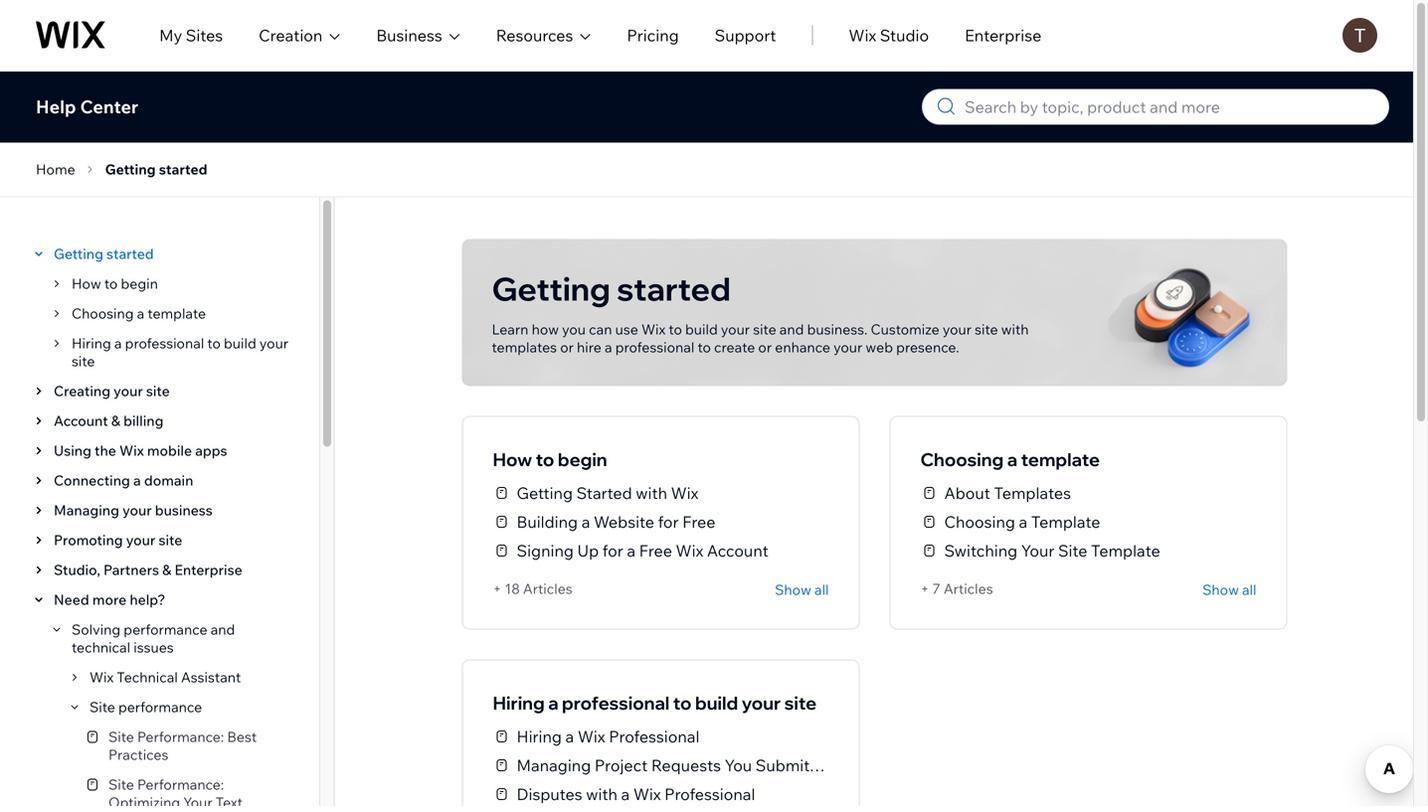 Task type: describe. For each thing, give the bounding box(es) containing it.
a inside choosing a template list item
[[137, 305, 145, 322]]

and inside solving performance and technical issues
[[211, 621, 235, 639]]

managing your business
[[54, 502, 213, 519]]

need
[[54, 591, 89, 609]]

promoting your site link
[[48, 532, 182, 550]]

a inside hiring a wix professional link
[[566, 727, 574, 747]]

2 vertical spatial getting started
[[492, 269, 731, 309]]

choosing a template link inside list item
[[66, 305, 206, 323]]

center
[[80, 95, 138, 118]]

studio, partners & enterprise link
[[48, 562, 242, 579]]

show all for choosing a template
[[1203, 581, 1257, 599]]

help center link
[[36, 95, 138, 118]]

using the wix mobile apps link
[[48, 442, 227, 460]]

to up choosing a template list item
[[104, 275, 118, 292]]

getting inside list item
[[54, 245, 103, 263]]

creation
[[259, 25, 323, 45]]

managing project requests you submitted to the wix marketplace link
[[493, 752, 1008, 780]]

solving
[[72, 621, 121, 639]]

how to begin link inside how to begin list item
[[66, 275, 158, 293]]

site for site performance: best practices
[[108, 729, 134, 746]]

disputes
[[517, 785, 583, 805]]

2 vertical spatial choosing
[[945, 512, 1016, 532]]

0 vertical spatial professional
[[609, 727, 700, 747]]

a inside signing up for a free wix account link
[[627, 541, 636, 561]]

enterprise link
[[965, 23, 1042, 47]]

wix inside "link"
[[90, 669, 114, 686]]

creating
[[54, 382, 110, 400]]

creating your site list item
[[24, 377, 301, 406]]

choosing a template for choosing a template link inside list item
[[72, 305, 206, 322]]

resources
[[496, 25, 573, 45]]

enhance
[[775, 339, 831, 356]]

can
[[589, 321, 612, 338]]

+ for choosing a template
[[921, 580, 929, 598]]

marketplace
[[916, 756, 1008, 776]]

site inside 'hiring a professional to build your site'
[[72, 353, 95, 370]]

managing project requests you submitted to the wix marketplace
[[517, 756, 1008, 776]]

wix technical assistant list item
[[60, 663, 301, 693]]

your inside site performance: optimizing your text
[[183, 794, 213, 807]]

a inside the "hiring a professional to build your site" list item
[[114, 335, 122, 352]]

hire
[[577, 339, 602, 356]]

need more help? link
[[48, 591, 165, 609]]

the inside managing project requests you submitted to the wix marketplace link
[[857, 756, 881, 776]]

signing up for a free wix account link
[[493, 537, 769, 566]]

site performance
[[90, 699, 202, 716]]

text
[[216, 794, 243, 807]]

choosing inside list item
[[72, 305, 134, 322]]

to left 'create'
[[698, 339, 711, 356]]

with inside 'getting started with wix' link
[[636, 483, 667, 503]]

1 horizontal spatial hiring a professional to build your site
[[493, 692, 817, 715]]

more
[[92, 591, 127, 609]]

account & billing
[[54, 412, 164, 430]]

hiring a wix professional link
[[493, 723, 700, 752]]

1 vertical spatial template
[[1091, 541, 1161, 561]]

business.
[[807, 321, 868, 338]]

switching your site template link
[[921, 537, 1161, 566]]

all for choosing a template
[[1242, 581, 1257, 599]]

using the wix mobile apps list item
[[24, 436, 301, 466]]

using
[[54, 442, 91, 460]]

list item containing solving performance and technical issues
[[42, 615, 301, 807]]

site for site performance
[[90, 699, 115, 716]]

enterprise inside studio, partners & enterprise link
[[175, 562, 242, 579]]

wix left marketplace
[[885, 756, 913, 776]]

a inside building a website for free link
[[582, 512, 590, 532]]

wix left the studio
[[849, 25, 877, 45]]

all for how to begin
[[815, 581, 829, 599]]

wix studio
[[849, 25, 929, 45]]

requests
[[651, 756, 721, 776]]

help?
[[130, 591, 165, 609]]

Search by topic, product and more field
[[959, 90, 1377, 124]]

templates
[[994, 483, 1071, 503]]

partners
[[103, 562, 159, 579]]

switching
[[945, 541, 1018, 561]]

submitted
[[756, 756, 834, 776]]

building a website for free
[[517, 512, 716, 532]]

create
[[714, 339, 755, 356]]

presence.
[[896, 339, 960, 356]]

connecting a domain link
[[48, 472, 193, 490]]

to up requests
[[673, 692, 692, 715]]

signing up for a free wix account
[[517, 541, 769, 561]]

site up submitted
[[784, 692, 817, 715]]

apps
[[195, 442, 227, 460]]

professional for hiring a professional to build your site link to the bottom
[[562, 692, 670, 715]]

getting started with wix link
[[493, 479, 699, 508]]

signing
[[517, 541, 574, 561]]

show for how to begin
[[775, 581, 812, 599]]

you
[[725, 756, 752, 776]]

customize
[[871, 321, 940, 338]]

site up 'create'
[[753, 321, 777, 338]]

studio, partners & enterprise
[[54, 562, 242, 579]]

how to begin inside list item
[[72, 275, 158, 292]]

begin inside list item
[[121, 275, 158, 292]]

site performance: best practices link
[[78, 723, 301, 770]]

connecting
[[54, 472, 130, 489]]

your inside 'list item'
[[122, 502, 152, 519]]

billing
[[123, 412, 164, 430]]

hiring a professional to build your site inside the "hiring a professional to build your site" list item
[[72, 335, 289, 370]]

+ 18 articles
[[493, 580, 573, 598]]

solving performance and technical issues
[[72, 621, 235, 657]]

0 vertical spatial template
[[1031, 512, 1101, 532]]

building
[[517, 512, 578, 532]]

site performance link
[[84, 699, 202, 717]]

1 vertical spatial getting started
[[54, 245, 154, 263]]

1 horizontal spatial your
[[1021, 541, 1055, 561]]

hiring a wix professional
[[517, 727, 700, 747]]

1 horizontal spatial account
[[707, 541, 769, 561]]

wix up signing up for a free wix account
[[671, 483, 699, 503]]

professional inside learn how you can use wix to build your site and business. customize your site with templates or hire a professional to create or enhance your web presence.
[[615, 339, 695, 356]]

1 horizontal spatial started
[[159, 161, 208, 178]]

about templates
[[945, 483, 1071, 503]]

how to begin list item
[[42, 269, 301, 299]]

promoting
[[54, 532, 123, 549]]

up
[[577, 541, 599, 561]]

pricing
[[627, 25, 679, 45]]

build up you
[[695, 692, 738, 715]]

website
[[594, 512, 655, 532]]

choosing a template for choosing a template link to the bottom
[[921, 449, 1100, 471]]

wix down building a website for free at the bottom of the page
[[676, 541, 704, 561]]

my sites link
[[159, 23, 223, 47]]

account & billing list item
[[24, 406, 301, 436]]

wix down 'project'
[[633, 785, 661, 805]]

with inside learn how you can use wix to build your site and business. customize your site with templates or hire a professional to create or enhance your web presence.
[[1001, 321, 1029, 338]]

a inside connecting a domain link
[[133, 472, 141, 489]]

technical
[[72, 639, 130, 657]]

show all link for choosing a template
[[1203, 580, 1257, 599]]

1 vertical spatial hiring
[[493, 692, 545, 715]]

business
[[376, 25, 442, 45]]

hiring inside 'hiring a professional to build your site'
[[72, 335, 111, 352]]

with inside disputes with a wix professional link
[[586, 785, 618, 805]]

0 vertical spatial getting started
[[105, 161, 208, 178]]

0 horizontal spatial for
[[603, 541, 623, 561]]

how inside list item
[[72, 275, 101, 292]]

about
[[945, 483, 991, 503]]

my
[[159, 25, 182, 45]]

hiring a professional to build your site list item
[[42, 329, 301, 377]]

wix inside learn how you can use wix to build your site and business. customize your site with templates or hire a professional to create or enhance your web presence.
[[642, 321, 666, 338]]

using the wix mobile apps
[[54, 442, 227, 460]]

disputes with a wix professional
[[517, 785, 755, 805]]

+ 7 articles
[[921, 580, 993, 598]]

build inside learn how you can use wix to build your site and business. customize your site with templates or hire a professional to create or enhance your web presence.
[[685, 321, 718, 338]]

and inside learn how you can use wix to build your site and business. customize your site with templates or hire a professional to create or enhance your web presence.
[[780, 321, 804, 338]]

creating your site link
[[48, 382, 170, 400]]



Task type: vqa. For each thing, say whether or not it's contained in the screenshot.
I
no



Task type: locate. For each thing, give the bounding box(es) containing it.
performance: for practices
[[137, 729, 224, 746]]

performance: inside site performance: optimizing your text
[[137, 776, 224, 794]]

1 horizontal spatial template
[[1021, 449, 1100, 471]]

2 horizontal spatial with
[[1001, 321, 1029, 338]]

1 + from the left
[[493, 580, 502, 598]]

1 vertical spatial &
[[162, 562, 171, 579]]

managing your business list item
[[24, 496, 301, 526]]

1 articles from the left
[[523, 580, 573, 598]]

getting started up how to begin list item
[[54, 245, 154, 263]]

1 horizontal spatial &
[[162, 562, 171, 579]]

1 horizontal spatial show
[[1203, 581, 1239, 599]]

1 vertical spatial performance
[[118, 699, 202, 716]]

0 horizontal spatial enterprise
[[175, 562, 242, 579]]

performance: down site performance
[[137, 729, 224, 746]]

a up creating your site
[[114, 335, 122, 352]]

performance: for your
[[137, 776, 224, 794]]

site inside site performance: optimizing your text
[[108, 776, 134, 794]]

professional for hiring a professional to build your site link inside list item
[[125, 335, 204, 352]]

begin up choosing a template list item
[[121, 275, 158, 292]]

1 horizontal spatial +
[[921, 580, 929, 598]]

hiring a professional to build your site up hiring a wix professional
[[493, 692, 817, 715]]

optimizing
[[108, 794, 180, 807]]

or right 'create'
[[758, 339, 772, 356]]

0 horizontal spatial your
[[183, 794, 213, 807]]

0 horizontal spatial show all
[[775, 581, 829, 599]]

choosing down how to begin list item
[[72, 305, 134, 322]]

studio, partners & enterprise list item
[[24, 556, 301, 585]]

2 vertical spatial with
[[586, 785, 618, 805]]

site down managing your business 'list item'
[[159, 532, 182, 549]]

0 vertical spatial managing
[[54, 502, 119, 519]]

choosing a template link up templates
[[921, 447, 1257, 473]]

1 vertical spatial performance:
[[137, 776, 224, 794]]

0 horizontal spatial how to begin
[[72, 275, 158, 292]]

help center
[[36, 95, 138, 118]]

how to begin up choosing a template list item
[[72, 275, 158, 292]]

+ left 7
[[921, 580, 929, 598]]

0 vertical spatial how to begin link
[[66, 275, 158, 293]]

0 vertical spatial with
[[1001, 321, 1029, 338]]

0 horizontal spatial +
[[493, 580, 502, 598]]

how to begin link up choosing a template list item
[[66, 275, 158, 293]]

1 vertical spatial managing
[[517, 756, 591, 776]]

getting
[[105, 161, 156, 178], [54, 245, 103, 263], [492, 269, 611, 309], [517, 483, 573, 503]]

build inside list item
[[224, 335, 256, 352]]

1 horizontal spatial hiring a professional to build your site link
[[493, 691, 829, 717]]

0 horizontal spatial hiring a professional to build your site link
[[66, 335, 295, 371]]

site down choosing a template
[[1058, 541, 1088, 561]]

2 vertical spatial started
[[617, 269, 731, 309]]

hiring up disputes
[[517, 727, 562, 747]]

hiring up creating on the top left of page
[[72, 335, 111, 352]]

1 vertical spatial and
[[211, 621, 235, 639]]

enterprise
[[965, 25, 1042, 45], [175, 562, 242, 579]]

2 articles from the left
[[944, 580, 993, 598]]

1 horizontal spatial choosing a template
[[921, 449, 1100, 471]]

project
[[595, 756, 648, 776]]

site inside the site performance: best practices
[[108, 729, 134, 746]]

1 show all link from the left
[[775, 580, 829, 599]]

hiring a professional to build your site
[[72, 335, 289, 370], [493, 692, 817, 715]]

how up building
[[493, 449, 532, 471]]

2 all from the left
[[1242, 581, 1257, 599]]

begin
[[121, 275, 158, 292], [558, 449, 607, 471]]

0 horizontal spatial started
[[106, 245, 154, 263]]

0 horizontal spatial choosing a template
[[72, 305, 206, 322]]

a right hire on the left of page
[[605, 339, 612, 356]]

1 horizontal spatial or
[[758, 339, 772, 356]]

0 horizontal spatial the
[[95, 442, 116, 460]]

and up enhance
[[780, 321, 804, 338]]

2 performance: from the top
[[137, 776, 224, 794]]

getting down center
[[105, 161, 156, 178]]

choosing a template list item
[[42, 299, 301, 329]]

performance inside solving performance and technical issues
[[124, 621, 207, 639]]

1 or from the left
[[560, 339, 574, 356]]

build up 'create'
[[685, 321, 718, 338]]

0 vertical spatial how
[[72, 275, 101, 292]]

free down website
[[639, 541, 672, 561]]

0 vertical spatial and
[[780, 321, 804, 338]]

0 horizontal spatial begin
[[121, 275, 158, 292]]

site down "technical"
[[90, 699, 115, 716]]

0 horizontal spatial hiring a professional to build your site
[[72, 335, 289, 370]]

the inside the using the wix mobile apps link
[[95, 442, 116, 460]]

list item containing getting started
[[24, 239, 301, 377]]

0 vertical spatial for
[[658, 512, 679, 532]]

studio
[[880, 25, 929, 45]]

list item containing need more help?
[[24, 585, 301, 807]]

0 horizontal spatial &
[[111, 412, 120, 430]]

template down how to begin list item
[[148, 305, 206, 322]]

0 vertical spatial how to begin
[[72, 275, 158, 292]]

professional
[[125, 335, 204, 352], [615, 339, 695, 356], [562, 692, 670, 715]]

creating your site
[[54, 382, 170, 400]]

1 vertical spatial free
[[639, 541, 672, 561]]

1 horizontal spatial enterprise
[[965, 25, 1042, 45]]

choosing a template
[[945, 512, 1101, 532]]

to right use
[[669, 321, 682, 338]]

choosing up switching
[[945, 512, 1016, 532]]

a inside disputes with a wix professional link
[[621, 785, 630, 805]]

choosing up about
[[921, 449, 1004, 471]]

connecting a domain list item
[[24, 466, 301, 496]]

professional down requests
[[665, 785, 755, 805]]

1 vertical spatial choosing
[[921, 449, 1004, 471]]

resources button
[[496, 23, 591, 47]]

wix technical assistant
[[90, 669, 241, 686]]

0 vertical spatial hiring a professional to build your site link
[[66, 335, 295, 371]]

1 horizontal spatial the
[[857, 756, 881, 776]]

1 all from the left
[[815, 581, 829, 599]]

1 vertical spatial begin
[[558, 449, 607, 471]]

promoting your site
[[54, 532, 182, 549]]

template
[[148, 305, 206, 322], [1021, 449, 1100, 471]]

creation button
[[259, 23, 341, 47]]

1 horizontal spatial all
[[1242, 581, 1257, 599]]

1 horizontal spatial how
[[493, 449, 532, 471]]

help
[[36, 95, 76, 118]]

0 vertical spatial performance
[[124, 621, 207, 639]]

performance down wix technical assistant "link"
[[118, 699, 202, 716]]

the down account & billing link
[[95, 442, 116, 460]]

+ for how to begin
[[493, 580, 502, 598]]

site up practices
[[108, 729, 134, 746]]

0 horizontal spatial or
[[560, 339, 574, 356]]

& inside list item
[[111, 412, 120, 430]]

need more help?
[[54, 591, 165, 609]]

0 vertical spatial your
[[1021, 541, 1055, 561]]

wix studio link
[[849, 23, 929, 47]]

professional down use
[[615, 339, 695, 356]]

0 vertical spatial free
[[683, 512, 716, 532]]

1 vertical spatial the
[[857, 756, 881, 776]]

site
[[1058, 541, 1088, 561], [90, 699, 115, 716], [108, 729, 134, 746], [108, 776, 134, 794]]

assistant
[[181, 669, 241, 686]]

managing for managing your business
[[54, 502, 119, 519]]

getting started
[[105, 161, 208, 178], [54, 245, 154, 263], [492, 269, 731, 309]]

1 vertical spatial your
[[183, 794, 213, 807]]

or down "you"
[[560, 339, 574, 356]]

performance:
[[137, 729, 224, 746], [137, 776, 224, 794]]

1 horizontal spatial show all
[[1203, 581, 1257, 599]]

1 vertical spatial with
[[636, 483, 667, 503]]

free up signing up for a free wix account
[[683, 512, 716, 532]]

1 horizontal spatial begin
[[558, 449, 607, 471]]

1 vertical spatial how
[[493, 449, 532, 471]]

site up optimizing
[[108, 776, 134, 794]]

0 vertical spatial begin
[[121, 275, 158, 292]]

1 show from the left
[[775, 581, 812, 599]]

& left the billing
[[111, 412, 120, 430]]

a inside choosing a template link
[[1019, 512, 1028, 532]]

your left text
[[183, 794, 213, 807]]

+
[[493, 580, 502, 598], [921, 580, 929, 598]]

getting started down center
[[105, 161, 208, 178]]

your
[[1021, 541, 1055, 561], [183, 794, 213, 807]]

wix technical assistant link
[[84, 669, 241, 687]]

1 vertical spatial choosing a template
[[921, 449, 1100, 471]]

1 horizontal spatial managing
[[517, 756, 591, 776]]

getting up building
[[517, 483, 573, 503]]

0 vertical spatial the
[[95, 442, 116, 460]]

business button
[[376, 23, 460, 47]]

you
[[562, 321, 586, 338]]

profile image image
[[1343, 18, 1378, 53]]

home
[[36, 161, 75, 178]]

for right "up"
[[603, 541, 623, 561]]

list item containing site performance
[[60, 693, 301, 807]]

1 vertical spatial account
[[707, 541, 769, 561]]

1 vertical spatial for
[[603, 541, 623, 561]]

1 horizontal spatial with
[[636, 483, 667, 503]]

0 horizontal spatial show
[[775, 581, 812, 599]]

wix up connecting a domain
[[119, 442, 144, 460]]

to
[[104, 275, 118, 292], [669, 321, 682, 338], [207, 335, 221, 352], [698, 339, 711, 356], [536, 449, 554, 471], [673, 692, 692, 715], [838, 756, 853, 776]]

show for choosing a template
[[1203, 581, 1239, 599]]

template up templates
[[1021, 449, 1100, 471]]

choosing a template inside list item
[[72, 305, 206, 322]]

1 horizontal spatial how to begin link
[[493, 447, 829, 473]]

to up 'getting started with wix' link
[[536, 449, 554, 471]]

use
[[615, 321, 638, 338]]

0 vertical spatial enterprise
[[965, 25, 1042, 45]]

your down choosing a template
[[1021, 541, 1055, 561]]

account inside list item
[[54, 412, 108, 430]]

1 show all from the left
[[775, 581, 829, 599]]

home link
[[30, 158, 81, 182]]

0 horizontal spatial free
[[639, 541, 672, 561]]

build
[[685, 321, 718, 338], [224, 335, 256, 352], [695, 692, 738, 715]]

articles for how
[[523, 580, 573, 598]]

managing up promoting
[[54, 502, 119, 519]]

performance for solving
[[124, 621, 207, 639]]

managing
[[54, 502, 119, 519], [517, 756, 591, 776]]

site right customize
[[975, 321, 998, 338]]

started
[[159, 161, 208, 178], [106, 245, 154, 263], [617, 269, 731, 309]]

managing for managing project requests you submitted to the wix marketplace
[[517, 756, 591, 776]]

0 vertical spatial choosing a template link
[[66, 305, 206, 323]]

wix down "technical"
[[90, 669, 114, 686]]

a up "up"
[[582, 512, 590, 532]]

a
[[137, 305, 145, 322], [114, 335, 122, 352], [605, 339, 612, 356], [1007, 449, 1018, 471], [133, 472, 141, 489], [582, 512, 590, 532], [1019, 512, 1028, 532], [627, 541, 636, 561], [548, 692, 559, 715], [566, 727, 574, 747], [621, 785, 630, 805]]

& down promoting your site list item
[[162, 562, 171, 579]]

to right submitted
[[838, 756, 853, 776]]

how to begin link up getting started with wix
[[493, 447, 829, 473]]

sites
[[186, 25, 223, 45]]

1 vertical spatial professional
[[665, 785, 755, 805]]

template inside list item
[[148, 305, 206, 322]]

choosing a template up about templates
[[921, 449, 1100, 471]]

managing your business link
[[48, 502, 213, 520]]

a up about templates
[[1007, 449, 1018, 471]]

all
[[815, 581, 829, 599], [1242, 581, 1257, 599]]

web
[[866, 339, 893, 356]]

0 vertical spatial choosing
[[72, 305, 134, 322]]

how
[[532, 321, 559, 338]]

solving performance and technical issues link
[[66, 621, 295, 657]]

a up hiring a wix professional link
[[548, 692, 559, 715]]

1 vertical spatial how to begin
[[493, 449, 607, 471]]

0 vertical spatial hiring
[[72, 335, 111, 352]]

support
[[715, 25, 776, 45]]

to down choosing a template list item
[[207, 335, 221, 352]]

a down templates
[[1019, 512, 1028, 532]]

0 vertical spatial started
[[159, 161, 208, 178]]

professional down choosing a template list item
[[125, 335, 204, 352]]

how to begin up 'getting started with wix' link
[[493, 449, 607, 471]]

0 horizontal spatial and
[[211, 621, 235, 639]]

0 horizontal spatial with
[[586, 785, 618, 805]]

articles for choosing
[[944, 580, 993, 598]]

free for a
[[639, 541, 672, 561]]

& inside list item
[[162, 562, 171, 579]]

a inside learn how you can use wix to build your site and business. customize your site with templates or hire a professional to create or enhance your web presence.
[[605, 339, 612, 356]]

hiring a professional to build your site down choosing a template list item
[[72, 335, 289, 370]]

0 horizontal spatial account
[[54, 412, 108, 430]]

account & billing link
[[48, 412, 164, 430]]

0 vertical spatial performance:
[[137, 729, 224, 746]]

+ left 18
[[493, 580, 502, 598]]

the right submitted
[[857, 756, 881, 776]]

site performance: optimizing your text
[[108, 776, 243, 807]]

1 horizontal spatial for
[[658, 512, 679, 532]]

a down how to begin list item
[[137, 305, 145, 322]]

choosing a template link down how to begin list item
[[66, 305, 206, 323]]

professional up hiring a wix professional
[[562, 692, 670, 715]]

performance: down the site performance: best practices
[[137, 776, 224, 794]]

show all
[[775, 581, 829, 599], [1203, 581, 1257, 599]]

business
[[155, 502, 213, 519]]

how
[[72, 275, 101, 292], [493, 449, 532, 471]]

1 vertical spatial hiring a professional to build your site link
[[493, 691, 829, 717]]

site up creating on the top left of page
[[72, 353, 95, 370]]

connecting a domain
[[54, 472, 193, 489]]

0 vertical spatial template
[[148, 305, 206, 322]]

0 horizontal spatial how
[[72, 275, 101, 292]]

practices
[[108, 747, 168, 764]]

building a website for free link
[[493, 508, 716, 537]]

show all link
[[775, 580, 829, 599], [1203, 580, 1257, 599]]

1 horizontal spatial and
[[780, 321, 804, 338]]

domain
[[144, 472, 193, 489]]

hiring a professional to build your site link down choosing a template list item
[[66, 335, 295, 371]]

1 vertical spatial how to begin link
[[493, 447, 829, 473]]

and up assistant
[[211, 621, 235, 639]]

0 horizontal spatial choosing a template link
[[66, 305, 206, 323]]

1 vertical spatial template
[[1021, 449, 1100, 471]]

show all link for how to begin
[[775, 580, 829, 599]]

a down 'project'
[[621, 785, 630, 805]]

performance: inside the site performance: best practices
[[137, 729, 224, 746]]

performance up issues
[[124, 621, 207, 639]]

hiring a professional to build your site link up hiring a wix professional
[[493, 691, 829, 717]]

how to begin link
[[66, 275, 158, 293], [493, 447, 829, 473]]

hiring up hiring a wix professional link
[[493, 692, 545, 715]]

templates
[[492, 339, 557, 356]]

2 show all from the left
[[1203, 581, 1257, 599]]

0 horizontal spatial all
[[815, 581, 829, 599]]

0 vertical spatial account
[[54, 412, 108, 430]]

2 show all link from the left
[[1203, 580, 1257, 599]]

2 vertical spatial hiring
[[517, 727, 562, 747]]

how up choosing a template list item
[[72, 275, 101, 292]]

getting started up can
[[492, 269, 731, 309]]

studio,
[[54, 562, 100, 579]]

pricing link
[[627, 23, 679, 47]]

site up account & billing list item
[[146, 382, 170, 400]]

mobile
[[147, 442, 192, 460]]

articles right 18
[[523, 580, 573, 598]]

enterprise down promoting your site list item
[[175, 562, 242, 579]]

wix up 'project'
[[578, 727, 605, 747]]

wix right use
[[642, 321, 666, 338]]

learn how you can use wix to build your site and business. customize your site with templates or hire a professional to create or enhance your web presence.
[[492, 321, 1029, 356]]

a up disputes
[[566, 727, 574, 747]]

site for site performance: optimizing your text
[[108, 776, 134, 794]]

getting up how
[[492, 269, 611, 309]]

0 horizontal spatial template
[[148, 305, 206, 322]]

site performance: optimizing your text link
[[78, 770, 301, 807]]

articles right 7
[[944, 580, 993, 598]]

best
[[227, 729, 257, 746]]

list item
[[24, 239, 301, 377], [24, 585, 301, 807], [42, 615, 301, 807], [60, 693, 301, 807]]

2 horizontal spatial started
[[617, 269, 731, 309]]

managing up disputes
[[517, 756, 591, 776]]

build down choosing a template list item
[[224, 335, 256, 352]]

professional
[[609, 727, 700, 747], [665, 785, 755, 805]]

free
[[683, 512, 716, 532], [639, 541, 672, 561]]

begin up 'getting started with wix' link
[[558, 449, 607, 471]]

0 horizontal spatial articles
[[523, 580, 573, 598]]

performance for site
[[118, 699, 202, 716]]

professional inside 'hiring a professional to build your site'
[[125, 335, 204, 352]]

my sites
[[159, 25, 223, 45]]

1 vertical spatial enterprise
[[175, 562, 242, 579]]

1 vertical spatial started
[[106, 245, 154, 263]]

choosing a template link
[[66, 305, 206, 323], [921, 447, 1257, 473]]

getting started with wix
[[517, 483, 699, 503]]

2 or from the left
[[758, 339, 772, 356]]

enterprise right the studio
[[965, 25, 1042, 45]]

1 horizontal spatial how to begin
[[493, 449, 607, 471]]

for up signing up for a free wix account
[[658, 512, 679, 532]]

promoting your site list item
[[24, 526, 301, 556]]

choosing a template down how to begin list item
[[72, 305, 206, 322]]

professional up requests
[[609, 727, 700, 747]]

2 + from the left
[[921, 580, 929, 598]]

0 vertical spatial &
[[111, 412, 120, 430]]

a down the using the wix mobile apps link
[[133, 472, 141, 489]]

hiring a professional to build your site link inside list item
[[66, 335, 295, 371]]

started
[[577, 483, 632, 503]]

show all for how to begin
[[775, 581, 829, 599]]

managing inside 'list item'
[[54, 502, 119, 519]]

1 horizontal spatial choosing a template link
[[921, 447, 1257, 473]]

free for for
[[683, 512, 716, 532]]

18
[[505, 580, 520, 598]]

hiring a professional to build your site link
[[66, 335, 295, 371], [493, 691, 829, 717]]

1 performance: from the top
[[137, 729, 224, 746]]

2 show from the left
[[1203, 581, 1239, 599]]

0 horizontal spatial how to begin link
[[66, 275, 158, 293]]

1 vertical spatial choosing a template link
[[921, 447, 1257, 473]]



